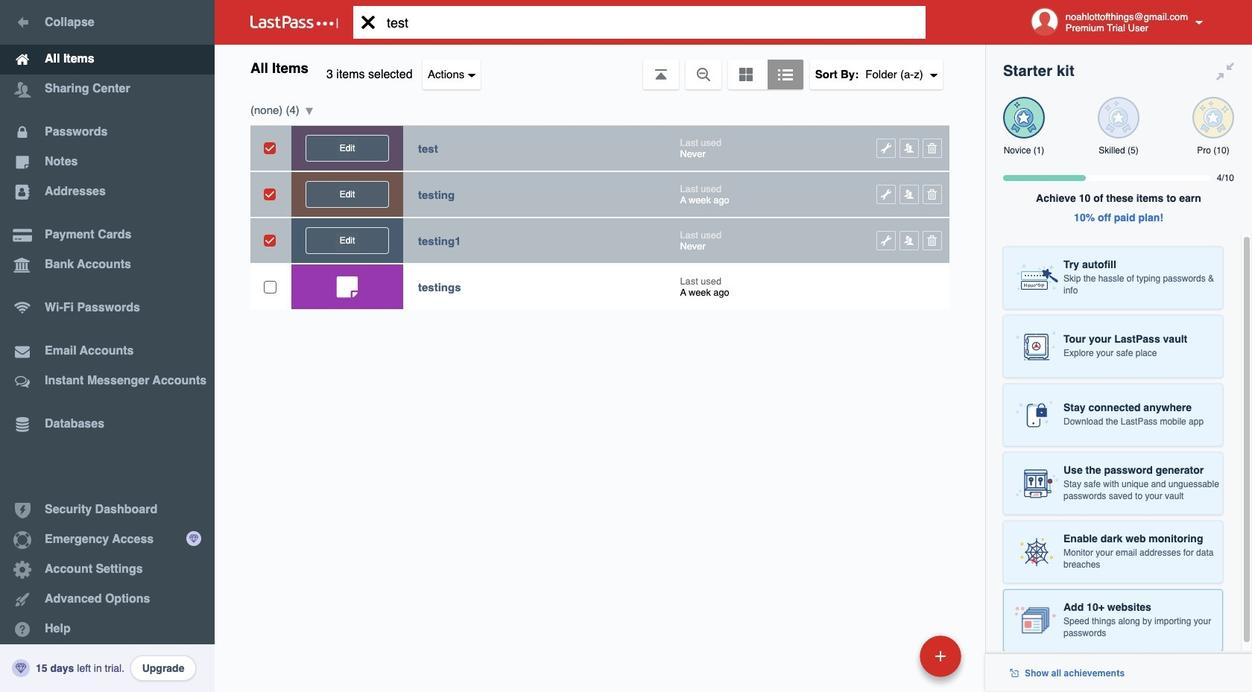 Task type: locate. For each thing, give the bounding box(es) containing it.
search my vault text field
[[353, 6, 949, 39]]



Task type: vqa. For each thing, say whether or not it's contained in the screenshot.
New item NAVIGATION
yes



Task type: describe. For each thing, give the bounding box(es) containing it.
clear search image
[[353, 6, 383, 39]]

main navigation navigation
[[0, 0, 215, 693]]

new item navigation
[[818, 631, 971, 693]]

vault options navigation
[[215, 45, 986, 89]]

new item element
[[818, 635, 967, 678]]

Search search field
[[353, 6, 949, 39]]

lastpass image
[[250, 16, 338, 29]]



